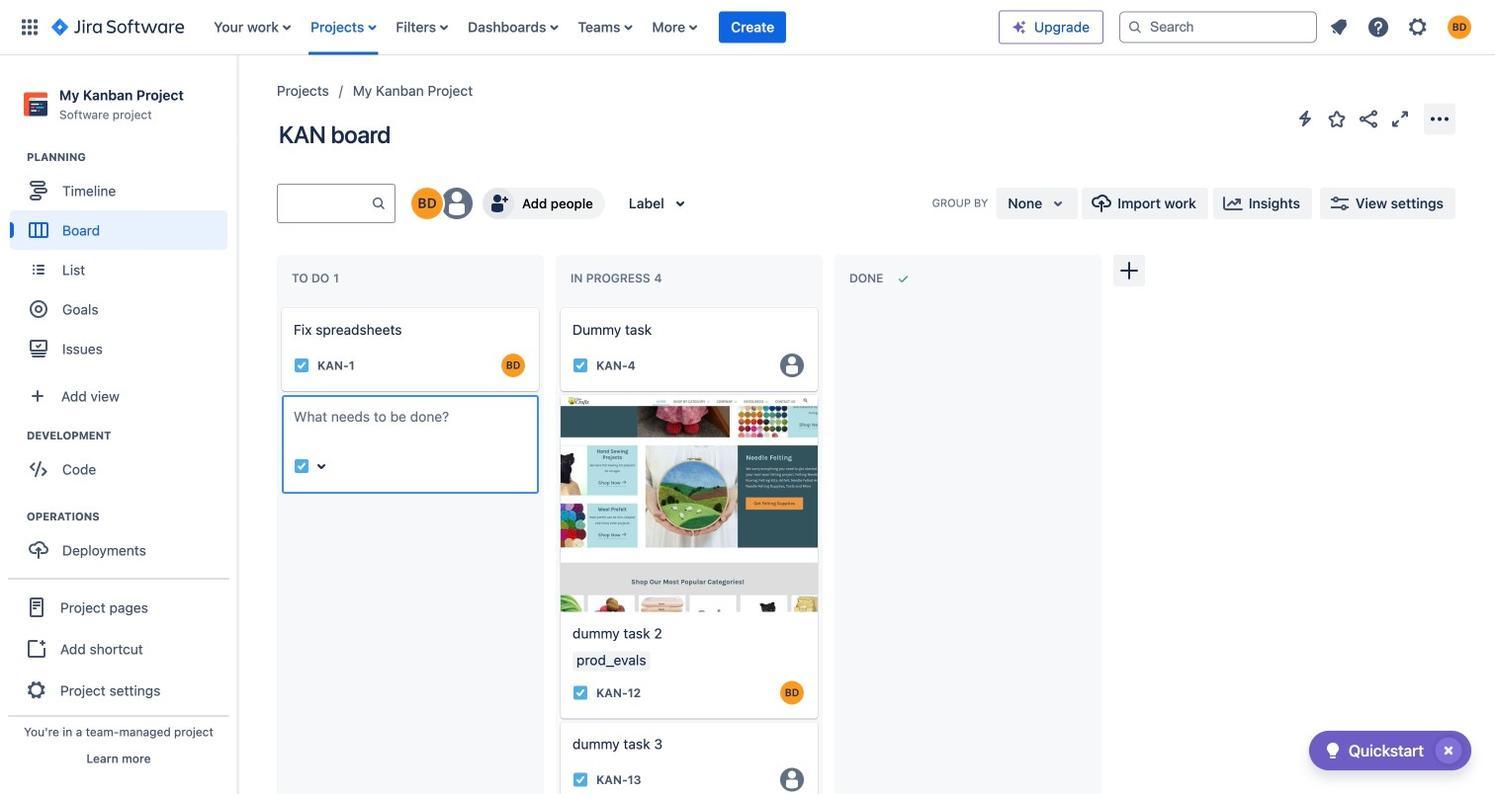 Task type: vqa. For each thing, say whether or not it's contained in the screenshot.
Appswitcher Icon
yes



Task type: locate. For each thing, give the bounding box(es) containing it.
1 heading from the top
[[27, 149, 236, 165]]

heading
[[27, 149, 236, 165], [27, 428, 236, 444], [27, 509, 236, 525]]

banner
[[0, 0, 1495, 55]]

2 task image from the top
[[572, 773, 588, 788]]

notifications image
[[1327, 15, 1351, 39]]

goal image
[[30, 301, 47, 319]]

list
[[204, 0, 999, 55], [1321, 9, 1483, 45]]

What needs to be done? - Press the "Enter" key to submit or the "Escape" key to cancel. text field
[[294, 407, 527, 447]]

create issue image
[[268, 295, 292, 318], [547, 295, 571, 318], [547, 382, 571, 405]]

1 vertical spatial task image
[[572, 773, 588, 788]]

1 vertical spatial heading
[[27, 428, 236, 444]]

jira software image
[[51, 15, 184, 39], [51, 15, 184, 39]]

group
[[10, 149, 236, 375], [10, 428, 236, 496], [10, 509, 236, 577], [8, 579, 229, 719]]

create issue image for to do element
[[268, 295, 292, 318]]

view settings image
[[1328, 192, 1352, 216]]

create column image
[[1117, 259, 1141, 283]]

task image
[[294, 358, 309, 374], [294, 459, 309, 475], [572, 686, 588, 701]]

in progress element
[[571, 272, 666, 286]]

1 horizontal spatial list
[[1321, 9, 1483, 45]]

heading for development icon's group
[[27, 428, 236, 444]]

your profile and settings image
[[1448, 15, 1471, 39]]

settings image
[[1406, 15, 1430, 39]]

more actions image
[[1428, 107, 1452, 131]]

heading for group associated with planning icon
[[27, 149, 236, 165]]

1 task image from the top
[[572, 358, 588, 374]]

3 heading from the top
[[27, 509, 236, 525]]

0 vertical spatial heading
[[27, 149, 236, 165]]

0 vertical spatial task image
[[294, 358, 309, 374]]

2 vertical spatial heading
[[27, 509, 236, 525]]

None search field
[[1119, 11, 1317, 43]]

2 heading from the top
[[27, 428, 236, 444]]

group for operations icon
[[10, 509, 236, 577]]

Search field
[[1119, 11, 1317, 43]]

automations menu button icon image
[[1293, 107, 1317, 131]]

enter full screen image
[[1388, 107, 1412, 131]]

0 vertical spatial task image
[[572, 358, 588, 374]]

list item
[[719, 0, 786, 55]]

task image
[[572, 358, 588, 374], [572, 773, 588, 788]]



Task type: describe. For each thing, give the bounding box(es) containing it.
2 vertical spatial task image
[[572, 686, 588, 701]]

group for development icon
[[10, 428, 236, 496]]

search image
[[1127, 19, 1143, 35]]

create issue image for in progress element
[[547, 295, 571, 318]]

help image
[[1366, 15, 1390, 39]]

import image
[[1090, 192, 1114, 216]]

development image
[[3, 424, 27, 448]]

sidebar element
[[0, 55, 237, 795]]

Search this board text field
[[278, 186, 371, 221]]

operations image
[[3, 505, 27, 529]]

planning image
[[3, 146, 27, 169]]

star kan board image
[[1325, 107, 1349, 131]]

0 horizontal spatial list
[[204, 0, 999, 55]]

heading for group associated with operations icon
[[27, 509, 236, 525]]

add people image
[[486, 192, 510, 216]]

1 vertical spatial task image
[[294, 459, 309, 475]]

to do element
[[292, 272, 343, 286]]

appswitcher icon image
[[18, 15, 42, 39]]

dismiss quickstart image
[[1433, 736, 1464, 767]]

primary element
[[12, 0, 999, 55]]

sidebar navigation image
[[216, 79, 259, 119]]

group for planning icon
[[10, 149, 236, 375]]



